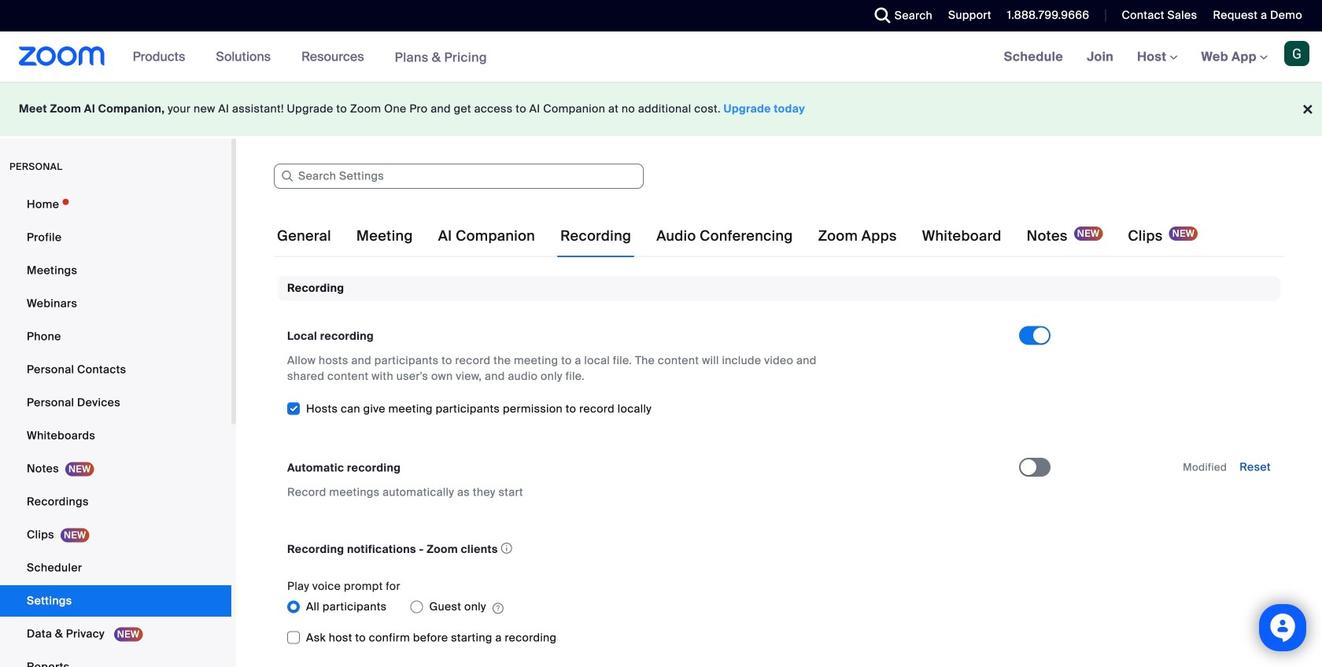 Task type: locate. For each thing, give the bounding box(es) containing it.
footer
[[0, 82, 1323, 136]]

option group
[[287, 595, 1019, 620]]

product information navigation
[[121, 31, 499, 83]]

application
[[287, 538, 1005, 560]]

banner
[[0, 31, 1323, 83]]



Task type: describe. For each thing, give the bounding box(es) containing it.
info outline image
[[501, 538, 513, 559]]

tabs of my account settings page tab list
[[274, 214, 1201, 258]]

Search Settings text field
[[274, 164, 644, 189]]

recording element
[[278, 276, 1281, 668]]

option group inside the recording element
[[287, 595, 1019, 620]]

application inside the recording element
[[287, 538, 1005, 560]]

learn more about guest only image
[[493, 602, 504, 616]]

zoom logo image
[[19, 46, 105, 66]]

personal menu menu
[[0, 189, 231, 668]]

meetings navigation
[[992, 31, 1323, 83]]

profile picture image
[[1285, 41, 1310, 66]]



Task type: vqa. For each thing, say whether or not it's contained in the screenshot.
heading at left
no



